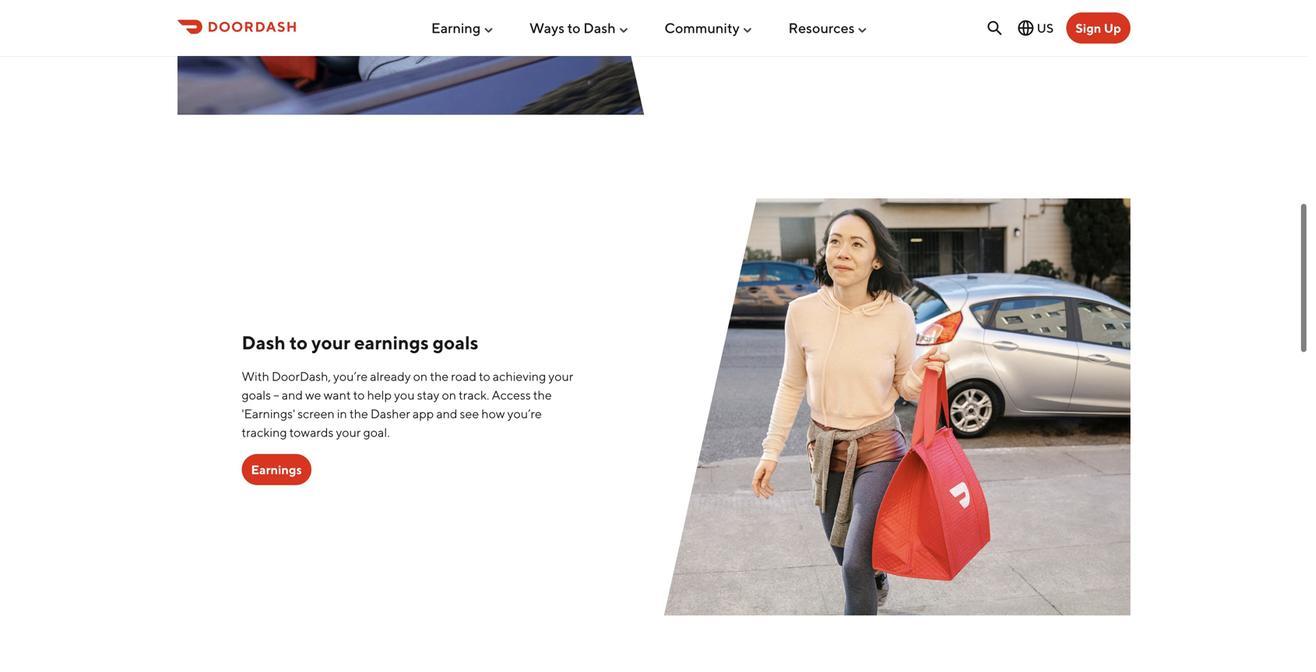 Task type: describe. For each thing, give the bounding box(es) containing it.
earning
[[431, 20, 481, 36]]

how
[[482, 407, 505, 422]]

earnings
[[251, 463, 302, 478]]

stay
[[417, 388, 440, 403]]

2 horizontal spatial the
[[533, 388, 552, 403]]

up
[[1104, 21, 1122, 35]]

in
[[337, 407, 347, 422]]

sign up
[[1076, 21, 1122, 35]]

1 vertical spatial your
[[549, 369, 574, 384]]

ways to dash
[[530, 20, 616, 36]]

1 horizontal spatial and
[[436, 407, 458, 422]]

sign up button
[[1067, 12, 1131, 44]]

earnings
[[354, 332, 429, 354]]

twocolumnfeature dx8 image
[[664, 198, 1131, 616]]

community link
[[665, 13, 754, 43]]

2 vertical spatial your
[[336, 425, 361, 440]]

earning link
[[431, 13, 495, 43]]

goals inside with doordash, you're already on the road to achieving your goals – and we want to help you stay on track. access the 'earnings' screen in the dasher app and see how you're tracking towards your goal.
[[242, 388, 271, 403]]

–
[[273, 388, 279, 403]]

road
[[451, 369, 477, 384]]

with
[[242, 369, 269, 384]]

0 horizontal spatial the
[[350, 407, 368, 422]]

you
[[394, 388, 415, 403]]

resources link
[[789, 13, 869, 43]]

0 horizontal spatial dash
[[242, 332, 286, 354]]

0 horizontal spatial you're
[[333, 369, 368, 384]]

towards
[[289, 425, 334, 440]]

doordash,
[[272, 369, 331, 384]]

to left help
[[353, 388, 365, 403]]

'earnings'
[[242, 407, 295, 422]]

app
[[413, 407, 434, 422]]



Task type: locate. For each thing, give the bounding box(es) containing it.
0 horizontal spatial and
[[282, 388, 303, 403]]

0 vertical spatial dash
[[584, 20, 616, 36]]

help
[[367, 388, 392, 403]]

dasher
[[371, 407, 410, 422]]

1 horizontal spatial goals
[[433, 332, 479, 354]]

us
[[1037, 21, 1054, 35]]

your up the doordash,
[[312, 332, 350, 354]]

goals
[[433, 332, 479, 354], [242, 388, 271, 403]]

1 vertical spatial and
[[436, 407, 458, 422]]

2 vertical spatial the
[[350, 407, 368, 422]]

track.
[[459, 388, 489, 403]]

ways
[[530, 20, 565, 36]]

dash up with
[[242, 332, 286, 354]]

dash
[[584, 20, 616, 36], [242, 332, 286, 354]]

and left see
[[436, 407, 458, 422]]

you're down access at the left of the page
[[508, 407, 542, 422]]

1 vertical spatial dash
[[242, 332, 286, 354]]

to up the doordash,
[[290, 332, 308, 354]]

your right achieving
[[549, 369, 574, 384]]

sign
[[1076, 21, 1102, 35]]

the up stay
[[430, 369, 449, 384]]

earnings link
[[242, 455, 311, 486]]

1 horizontal spatial you're
[[508, 407, 542, 422]]

0 vertical spatial you're
[[333, 369, 368, 384]]

1 horizontal spatial on
[[442, 388, 456, 403]]

the right in
[[350, 407, 368, 422]]

already
[[370, 369, 411, 384]]

to right 'ways'
[[568, 20, 581, 36]]

you're up want
[[333, 369, 368, 384]]

0 horizontal spatial goals
[[242, 388, 271, 403]]

your down in
[[336, 425, 361, 440]]

your
[[312, 332, 350, 354], [549, 369, 574, 384], [336, 425, 361, 440]]

dash to your earnings goals
[[242, 332, 479, 354]]

1 vertical spatial goals
[[242, 388, 271, 403]]

on right stay
[[442, 388, 456, 403]]

twocolumnfeature dx6 nologo image
[[178, 0, 645, 115]]

see
[[460, 407, 479, 422]]

the down achieving
[[533, 388, 552, 403]]

want
[[324, 388, 351, 403]]

0 vertical spatial goals
[[433, 332, 479, 354]]

on up stay
[[413, 369, 428, 384]]

goals down with
[[242, 388, 271, 403]]

community
[[665, 20, 740, 36]]

and
[[282, 388, 303, 403], [436, 407, 458, 422]]

access
[[492, 388, 531, 403]]

1 horizontal spatial dash
[[584, 20, 616, 36]]

tracking
[[242, 425, 287, 440]]

we
[[305, 388, 321, 403]]

globe line image
[[1017, 19, 1036, 37]]

1 horizontal spatial the
[[430, 369, 449, 384]]

resources
[[789, 20, 855, 36]]

to right road
[[479, 369, 491, 384]]

0 vertical spatial your
[[312, 332, 350, 354]]

with doordash, you're already on the road to achieving your goals – and we want to help you stay on track. access the 'earnings' screen in the dasher app and see how you're tracking towards your goal.
[[242, 369, 574, 440]]

1 vertical spatial the
[[533, 388, 552, 403]]

ways to dash link
[[530, 13, 630, 43]]

1 vertical spatial on
[[442, 388, 456, 403]]

goal.
[[363, 425, 390, 440]]

dash right 'ways'
[[584, 20, 616, 36]]

on
[[413, 369, 428, 384], [442, 388, 456, 403]]

and right – at the bottom left of page
[[282, 388, 303, 403]]

achieving
[[493, 369, 546, 384]]

0 horizontal spatial on
[[413, 369, 428, 384]]

1 vertical spatial you're
[[508, 407, 542, 422]]

0 vertical spatial and
[[282, 388, 303, 403]]

you're
[[333, 369, 368, 384], [508, 407, 542, 422]]

0 vertical spatial the
[[430, 369, 449, 384]]

to
[[568, 20, 581, 36], [290, 332, 308, 354], [479, 369, 491, 384], [353, 388, 365, 403]]

the
[[430, 369, 449, 384], [533, 388, 552, 403], [350, 407, 368, 422]]

goals up road
[[433, 332, 479, 354]]

screen
[[298, 407, 335, 422]]

0 vertical spatial on
[[413, 369, 428, 384]]



Task type: vqa. For each thing, say whether or not it's contained in the screenshot.
Earning opportunities for dedicated Dashers
no



